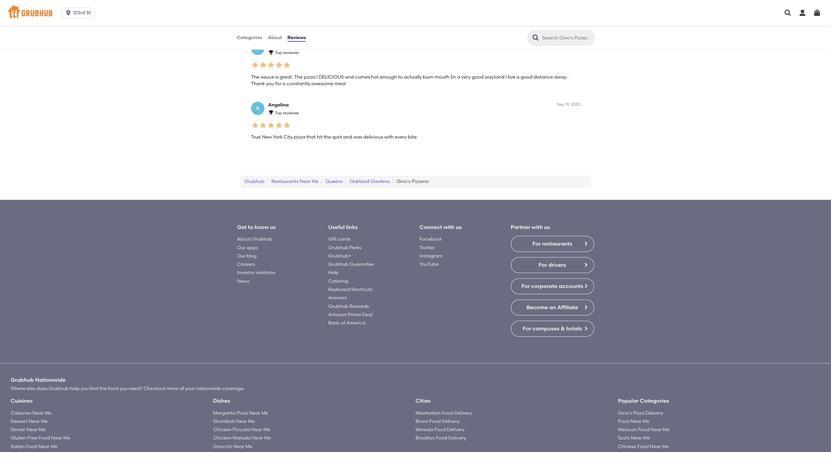 Task type: locate. For each thing, give the bounding box(es) containing it.
1 vertical spatial sep
[[557, 102, 565, 107]]

manhattan food delivery link
[[416, 411, 473, 417]]

0 vertical spatial top
[[275, 51, 282, 55]]

the inside grubhub nationwide where else does grubhub help you find the food you need? checkout more of your nationwide coverage.
[[100, 386, 107, 392]]

gluten-free food near me link
[[11, 436, 70, 442]]

2 horizontal spatial pizza
[[634, 411, 645, 417]]

and up meal
[[345, 74, 354, 80]]

right image inside for campuses & hotels link
[[584, 326, 589, 332]]

2 horizontal spatial with
[[532, 224, 543, 231]]

america
[[347, 321, 366, 326]]

i
[[317, 74, 318, 80], [506, 74, 507, 80]]

0 vertical spatial chicken
[[213, 428, 232, 433]]

about up our apps link
[[237, 237, 251, 242]]

right image inside "for restaurants" "link"
[[584, 241, 589, 247]]

1 vertical spatial reviewer
[[283, 111, 299, 115]]

comes
[[355, 74, 370, 80]]

about button
[[268, 26, 282, 50]]

sep left 19,
[[557, 102, 565, 107]]

live
[[508, 74, 516, 80]]

good right the live on the top of the page
[[521, 74, 533, 80]]

reviewer down reviews button
[[283, 51, 299, 55]]

to right enough
[[398, 74, 403, 80]]

1 horizontal spatial us
[[456, 224, 462, 231]]

1 horizontal spatial i
[[506, 74, 507, 80]]

to right get
[[248, 224, 254, 231]]

1 vertical spatial trophy icon image
[[268, 110, 274, 115]]

2 sep from the top
[[557, 102, 565, 107]]

a right for
[[283, 81, 286, 87]]

grubhub nationwide where else does grubhub help you find the food you need? checkout more of your nationwide coverage.
[[11, 378, 245, 392]]

right image for for corporate accounts
[[584, 284, 589, 289]]

get
[[237, 224, 247, 231]]

true
[[251, 135, 261, 140]]

pizza up mexican
[[619, 419, 630, 425]]

0 horizontal spatial us
[[270, 224, 276, 231]]

of left the 'your'
[[180, 386, 184, 392]]

0 vertical spatial categories
[[237, 35, 262, 40]]

2 right image from the top
[[584, 326, 589, 332]]

amazon
[[329, 312, 347, 318]]

1 reviewer from the top
[[283, 51, 299, 55]]

trophy icon image
[[268, 50, 274, 55], [268, 110, 274, 115]]

0 vertical spatial our
[[237, 245, 246, 251]]

0 horizontal spatial the
[[251, 74, 260, 80]]

right image for for drivers
[[584, 263, 589, 268]]

the right find at the bottom of page
[[100, 386, 107, 392]]

about inside button
[[268, 35, 282, 40]]

0 vertical spatial about
[[268, 35, 282, 40]]

categories up the gino's pizza delivery link
[[640, 398, 670, 405]]

connect
[[420, 224, 442, 231]]

trophy icon image down angelina
[[268, 110, 274, 115]]

0 horizontal spatial of
[[180, 386, 184, 392]]

0 vertical spatial reviewer
[[283, 51, 299, 55]]

the up constantly
[[294, 74, 303, 80]]

right image
[[584, 241, 589, 247], [584, 326, 589, 332]]

0 horizontal spatial a
[[283, 81, 286, 87]]

2023 for the sauce is great.  the pizza i delicious and comes hot enough to actually burn mouth (in a very good way)and i live a good distance away . thank you for a constantly awesome meal
[[571, 42, 581, 47]]

1 vertical spatial the
[[100, 386, 107, 392]]

0 horizontal spatial the
[[100, 386, 107, 392]]

answers
[[329, 296, 347, 301]]

1 top reviewer from the top
[[275, 51, 299, 55]]

right image right restaurants
[[584, 241, 589, 247]]

awesome
[[312, 81, 333, 87]]

top down about button
[[275, 51, 282, 55]]

for left campuses
[[523, 326, 532, 332]]

0 vertical spatial and
[[345, 74, 354, 80]]

pizza up stromboli near me link
[[237, 411, 248, 417]]

sep left 27,
[[557, 42, 565, 47]]

right image inside "become an affiliate" link
[[584, 305, 589, 311]]

1 vertical spatial top
[[275, 111, 282, 115]]

1 vertical spatial about
[[237, 237, 251, 242]]

grubhub+
[[329, 254, 351, 259]]

for inside "link"
[[533, 241, 541, 247]]

0 vertical spatial top reviewer
[[275, 51, 299, 55]]

2 2023 from the top
[[571, 102, 581, 107]]

with right partner
[[532, 224, 543, 231]]

pizza right city
[[294, 135, 305, 140]]

top down angelina
[[275, 111, 282, 115]]

1 vertical spatial right image
[[584, 326, 589, 332]]

food down free
[[26, 445, 37, 450]]

1 vertical spatial of
[[180, 386, 184, 392]]

2 good from the left
[[521, 74, 533, 80]]

gardens
[[371, 179, 390, 185]]

1 horizontal spatial the
[[294, 74, 303, 80]]

right image for become an affiliate
[[584, 305, 589, 311]]

grubhub up where
[[11, 378, 34, 384]]

1 horizontal spatial gino's
[[619, 411, 632, 417]]

chicken
[[213, 428, 232, 433], [213, 436, 232, 442]]

19,
[[566, 102, 570, 107]]

useful
[[329, 224, 345, 231]]

you left find at the bottom of page
[[81, 386, 89, 392]]

grubhub
[[245, 179, 265, 185], [252, 237, 272, 242], [329, 245, 349, 251], [329, 262, 349, 268], [329, 304, 349, 310], [11, 378, 34, 384], [49, 386, 69, 392]]

svg image inside 123rd st button
[[65, 10, 72, 16]]

1 vertical spatial gino's
[[619, 411, 632, 417]]

2 us from the left
[[456, 224, 462, 231]]

reviews button
[[287, 26, 307, 50]]

gino's up pizza near me link
[[619, 411, 632, 417]]

2 the from the left
[[294, 74, 303, 80]]

become an affiliate
[[527, 305, 579, 311]]

2023 right 27,
[[571, 42, 581, 47]]

1 vertical spatial our
[[237, 254, 246, 259]]

you right the food
[[120, 386, 128, 392]]

0 vertical spatial to
[[398, 74, 403, 80]]

delivery
[[455, 411, 473, 417], [646, 411, 664, 417], [442, 419, 460, 425], [447, 428, 465, 433], [449, 436, 467, 442]]

with right connect
[[444, 224, 455, 231]]

about down caesar salad 'button'
[[268, 35, 282, 40]]

1 vertical spatial top reviewer
[[275, 111, 299, 115]]

0 horizontal spatial categories
[[237, 35, 262, 40]]

pizza up pizza near me link
[[634, 411, 645, 417]]

guarantee
[[350, 262, 374, 268]]

bronx food delivery link
[[416, 419, 460, 425]]

an
[[550, 305, 557, 311]]

oakland gardens link
[[350, 179, 390, 185]]

queens
[[326, 179, 343, 185]]

pizza for dishes
[[237, 411, 248, 417]]

with left the every
[[385, 135, 394, 140]]

0 horizontal spatial i
[[317, 74, 318, 80]]

2 top from the top
[[275, 111, 282, 115]]

sushi near me link
[[619, 436, 650, 442]]

you down sauce at the left top of the page
[[266, 81, 274, 87]]

good right "very" at the top right of the page
[[472, 74, 484, 80]]

2023 right 19,
[[571, 102, 581, 107]]

the sauce is great.  the pizza i delicious and comes hot enough to actually burn mouth (in a very good way)and i live a good distance away . thank you for a constantly awesome meal
[[251, 74, 569, 87]]

svg image
[[785, 9, 793, 17], [799, 9, 807, 17], [814, 9, 822, 17], [65, 10, 72, 16]]

0 vertical spatial of
[[341, 321, 345, 326]]

1 vertical spatial pizza
[[294, 135, 305, 140]]

deal
[[362, 312, 373, 318]]

chicken up gnocchi
[[213, 436, 232, 442]]

stromboli near me link
[[213, 419, 255, 425]]

coverage.
[[223, 386, 245, 392]]

1 i from the left
[[317, 74, 318, 80]]

reviewer for great.
[[283, 51, 299, 55]]

rewards
[[350, 304, 369, 310]]

of inside the gift cards grubhub perks grubhub+ grubhub guarantee help catering keyboard shortcuts answers grubhub rewards amazon prime deal bank of america
[[341, 321, 345, 326]]

popular categories
[[619, 398, 670, 405]]

for for for campuses & hotels
[[523, 326, 532, 332]]

and
[[345, 74, 354, 80], [343, 135, 352, 140]]

0 vertical spatial trophy icon image
[[268, 50, 274, 55]]

thank
[[251, 81, 265, 87]]

1 horizontal spatial about
[[268, 35, 282, 40]]

1 top from the top
[[275, 51, 282, 55]]

1 horizontal spatial categories
[[640, 398, 670, 405]]

connect with us
[[420, 224, 462, 231]]

gift
[[329, 237, 337, 242]]

gino's inside gino's pizza delivery pizza near me mexican food near me sushi near me chinese food near me
[[619, 411, 632, 417]]

2 horizontal spatial us
[[545, 224, 550, 231]]

2 vertical spatial right image
[[584, 305, 589, 311]]

0 horizontal spatial about
[[237, 237, 251, 242]]

0 horizontal spatial with
[[385, 135, 394, 140]]

trophy icon image for a
[[268, 110, 274, 115]]

food down sushi near me link on the bottom right
[[638, 445, 649, 450]]

right image right hotels
[[584, 326, 589, 332]]

1 good from the left
[[472, 74, 484, 80]]

i up awesome
[[317, 74, 318, 80]]

1 sep from the top
[[557, 42, 565, 47]]

top reviewer for city
[[275, 111, 299, 115]]

restaurants
[[272, 179, 299, 185]]

2 horizontal spatial you
[[266, 81, 274, 87]]

of
[[341, 321, 345, 326], [180, 386, 184, 392]]

our up careers
[[237, 254, 246, 259]]

pizza
[[237, 411, 248, 417], [634, 411, 645, 417], [619, 419, 630, 425]]

and left the was
[[343, 135, 352, 140]]

categories up m
[[237, 35, 262, 40]]

categories
[[237, 35, 262, 40], [640, 398, 670, 405]]

1 horizontal spatial good
[[521, 74, 533, 80]]

near
[[300, 179, 311, 185], [32, 411, 44, 417], [249, 411, 260, 417], [29, 419, 40, 425], [236, 419, 247, 425], [631, 419, 642, 425], [26, 428, 38, 433], [251, 428, 263, 433], [651, 428, 662, 433], [51, 436, 62, 442], [252, 436, 263, 442], [631, 436, 643, 442], [38, 445, 50, 450], [233, 445, 245, 450], [650, 445, 662, 450]]

accounts
[[559, 284, 584, 290]]

top reviewer down angelina
[[275, 111, 299, 115]]

chicken down 'stromboli'
[[213, 428, 232, 433]]

sep
[[557, 42, 565, 47], [557, 102, 565, 107]]

you inside the sauce is great.  the pizza i delicious and comes hot enough to actually burn mouth (in a very good way)and i live a good distance away . thank you for a constantly awesome meal
[[266, 81, 274, 87]]

1 vertical spatial 2023
[[571, 102, 581, 107]]

1 vertical spatial and
[[343, 135, 352, 140]]

0 horizontal spatial gino's
[[397, 179, 411, 185]]

top for m
[[275, 51, 282, 55]]

gluten-
[[11, 436, 28, 442]]

about inside about grubhub our apps our blog careers investor relations news
[[237, 237, 251, 242]]

right image for for restaurants
[[584, 241, 589, 247]]

1 horizontal spatial to
[[398, 74, 403, 80]]

1 vertical spatial right image
[[584, 284, 589, 289]]

bronx
[[416, 419, 429, 425]]

1 horizontal spatial a
[[458, 74, 461, 80]]

meal
[[335, 81, 346, 87]]

me
[[312, 179, 319, 185], [45, 411, 52, 417], [262, 411, 268, 417], [41, 419, 48, 425], [248, 419, 255, 425], [643, 419, 650, 425], [39, 428, 46, 433], [264, 428, 271, 433], [663, 428, 670, 433], [63, 436, 70, 442], [264, 436, 271, 442], [644, 436, 650, 442], [51, 445, 58, 450], [246, 445, 253, 450], [663, 445, 670, 450]]

gino's pizzeria link
[[397, 179, 429, 185]]

delicious
[[364, 135, 383, 140]]

marsala
[[233, 436, 251, 442]]

1 horizontal spatial of
[[341, 321, 345, 326]]

gino's left pizzeria
[[397, 179, 411, 185]]

about grubhub link
[[237, 237, 272, 242]]

delivery down popular categories
[[646, 411, 664, 417]]

us right know
[[270, 224, 276, 231]]

for for for drivers
[[539, 262, 548, 269]]

pizza inside margarita pizza near me stromboli near me chicken piccata near me chicken marsala near me gnocchi near me
[[237, 411, 248, 417]]

27,
[[566, 42, 570, 47]]

delivery down mineola food delivery link on the bottom of page
[[449, 436, 467, 442]]

0 vertical spatial right image
[[584, 263, 589, 268]]

1 trophy icon image from the top
[[268, 50, 274, 55]]

our up our blog link
[[237, 245, 246, 251]]

1 2023 from the top
[[571, 42, 581, 47]]

food up mineola food delivery link on the bottom of page
[[430, 419, 441, 425]]

0 horizontal spatial good
[[472, 74, 484, 80]]

food up sushi near me link on the bottom right
[[639, 428, 650, 433]]

1 horizontal spatial with
[[444, 224, 455, 231]]

queens link
[[326, 179, 343, 185]]

calzones
[[11, 411, 31, 417]]

mineola
[[416, 428, 434, 433]]

food right free
[[39, 436, 50, 442]]

was
[[353, 135, 362, 140]]

0 vertical spatial gino's
[[397, 179, 411, 185]]

top reviewer down reviews button
[[275, 51, 299, 55]]

0 vertical spatial right image
[[584, 241, 589, 247]]

grubhub down know
[[252, 237, 272, 242]]

with for partner
[[532, 224, 543, 231]]

1 vertical spatial chicken
[[213, 436, 232, 442]]

for down partner with us
[[533, 241, 541, 247]]

instagram
[[420, 254, 443, 259]]

us right connect
[[456, 224, 462, 231]]

the up thank
[[251, 74, 260, 80]]

0 horizontal spatial pizza
[[237, 411, 248, 417]]

1 right image from the top
[[584, 241, 589, 247]]

0 vertical spatial sep
[[557, 42, 565, 47]]

2 top reviewer from the top
[[275, 111, 299, 115]]

search icon image
[[532, 34, 540, 42]]

3 right image from the top
[[584, 305, 589, 311]]

right image inside for corporate accounts link
[[584, 284, 589, 289]]

for left the "drivers"
[[539, 262, 548, 269]]

gift cards link
[[329, 237, 351, 242]]

2 reviewer from the top
[[283, 111, 299, 115]]

a right the live on the top of the page
[[517, 74, 520, 80]]

the right hit
[[324, 135, 331, 140]]

gino's for gino's pizza delivery pizza near me mexican food near me sushi near me chinese food near me
[[619, 411, 632, 417]]

of right bank
[[341, 321, 345, 326]]

pizzeria
[[412, 179, 429, 185]]

0 horizontal spatial to
[[248, 224, 254, 231]]

trophy icon image right m
[[268, 50, 274, 55]]

to inside the sauce is great.  the pizza i delicious and comes hot enough to actually burn mouth (in a very good way)and i live a good distance away . thank you for a constantly awesome meal
[[398, 74, 403, 80]]

sep 19, 2023
[[557, 102, 581, 107]]

margarita pizza near me stromboli near me chicken piccata near me chicken marsala near me gnocchi near me
[[213, 411, 271, 450]]

oakland
[[350, 179, 369, 185]]

star icon image
[[251, 61, 259, 69], [259, 61, 267, 69], [267, 61, 275, 69], [275, 61, 283, 69], [283, 61, 291, 69], [251, 121, 259, 129], [259, 121, 267, 129], [267, 121, 275, 129], [275, 121, 283, 129], [283, 121, 291, 129]]

2 trophy icon image from the top
[[268, 110, 274, 115]]

0 vertical spatial pizza
[[304, 74, 315, 80]]

a right (in on the right
[[458, 74, 461, 80]]

0 vertical spatial 2023
[[571, 42, 581, 47]]

2 right image from the top
[[584, 284, 589, 289]]

1 right image from the top
[[584, 263, 589, 268]]

for left corporate
[[522, 284, 530, 290]]

become an affiliate link
[[511, 300, 595, 316]]

us up for restaurants
[[545, 224, 550, 231]]

top for a
[[275, 111, 282, 115]]

food
[[108, 386, 118, 392]]

right image inside the for drivers link
[[584, 263, 589, 268]]

links
[[346, 224, 358, 231]]

pizza up constantly
[[304, 74, 315, 80]]

the
[[251, 74, 260, 80], [294, 74, 303, 80]]

stromboli
[[213, 419, 235, 425]]

right image
[[584, 263, 589, 268], [584, 284, 589, 289], [584, 305, 589, 311]]

123rd st button
[[61, 8, 98, 18]]

dinner near me link
[[11, 428, 46, 433]]

us for connect with us
[[456, 224, 462, 231]]

sep for true new york city pizza that hit the spot and was delicious with every bite.
[[557, 102, 565, 107]]

reviewer down angelina
[[283, 111, 299, 115]]

restaurants near me
[[272, 179, 319, 185]]

0 vertical spatial the
[[324, 135, 331, 140]]

oakland gardens
[[350, 179, 390, 185]]

3 us from the left
[[545, 224, 550, 231]]

and inside the sauce is great.  the pizza i delicious and comes hot enough to actually burn mouth (in a very good way)and i live a good distance away . thank you for a constantly awesome meal
[[345, 74, 354, 80]]

affiliate
[[558, 305, 579, 311]]

distance
[[534, 74, 554, 80]]

calzones near me dessert near me dinner near me gluten-free food near me italian food near me
[[11, 411, 70, 450]]

us
[[270, 224, 276, 231], [456, 224, 462, 231], [545, 224, 550, 231]]

i left the live on the top of the page
[[506, 74, 507, 80]]



Task type: describe. For each thing, give the bounding box(es) containing it.
123rd
[[73, 10, 85, 16]]

gift cards grubhub perks grubhub+ grubhub guarantee help catering keyboard shortcuts answers grubhub rewards amazon prime deal bank of america
[[329, 237, 374, 326]]

our blog link
[[237, 254, 257, 259]]

1 the from the left
[[251, 74, 260, 80]]

top reviewer for great.
[[275, 51, 299, 55]]

careers link
[[237, 262, 255, 268]]

margarita pizza near me link
[[213, 411, 268, 417]]

(in
[[451, 74, 456, 80]]

burn
[[423, 74, 434, 80]]

prime
[[348, 312, 361, 318]]

manhattan
[[416, 411, 441, 417]]

1 vertical spatial to
[[248, 224, 254, 231]]

for campuses & hotels
[[523, 326, 582, 332]]

0 horizontal spatial you
[[81, 386, 89, 392]]

partner
[[511, 224, 531, 231]]

caesar
[[257, 21, 271, 26]]

that
[[307, 135, 316, 140]]

1 horizontal spatial you
[[120, 386, 128, 392]]

1 us from the left
[[270, 224, 276, 231]]

1 chicken from the top
[[213, 428, 232, 433]]

of inside grubhub nationwide where else does grubhub help you find the food you need? checkout more of your nationwide coverage.
[[180, 386, 184, 392]]

grubhub down nationwide
[[49, 386, 69, 392]]

perks
[[350, 245, 362, 251]]

shortcuts
[[351, 287, 373, 293]]

york
[[273, 135, 283, 140]]

1 our from the top
[[237, 245, 246, 251]]

pizza for popular categories
[[634, 411, 645, 417]]

for for for restaurants
[[533, 241, 541, 247]]

food up brooklyn food delivery link
[[435, 428, 446, 433]]

partner with us
[[511, 224, 550, 231]]

grubhub down gift cards link
[[329, 245, 349, 251]]

grubhub left restaurants
[[245, 179, 265, 185]]

dishes
[[213, 398, 230, 405]]

youtube link
[[420, 262, 439, 268]]

trophy icon image for m
[[268, 50, 274, 55]]

italian food near me link
[[11, 445, 58, 450]]

facebook
[[420, 237, 442, 242]]

new
[[262, 135, 272, 140]]

twitter link
[[420, 245, 435, 251]]

true new york city pizza that hit the spot and was delicious with every bite.
[[251, 135, 418, 140]]

sushi
[[619, 436, 630, 442]]

our apps link
[[237, 245, 258, 251]]

plus icon image
[[286, 22, 290, 26]]

relations
[[256, 270, 276, 276]]

need?
[[129, 386, 143, 392]]

youtube
[[420, 262, 439, 268]]

2023 for true new york city pizza that hit the spot and was delicious with every bite.
[[571, 102, 581, 107]]

restaurants
[[543, 241, 573, 247]]

dessert near me link
[[11, 419, 48, 425]]

drivers
[[549, 262, 567, 269]]

actually
[[404, 74, 422, 80]]

2 horizontal spatial a
[[517, 74, 520, 80]]

delivery down manhattan food delivery link
[[442, 419, 460, 425]]

help link
[[329, 270, 339, 276]]

food up bronx food delivery link at the bottom of the page
[[442, 411, 454, 417]]

mexican
[[619, 428, 637, 433]]

grubhub rewards link
[[329, 304, 369, 310]]

grubhub down grubhub+
[[329, 262, 349, 268]]

more
[[167, 386, 179, 392]]

main navigation navigation
[[0, 0, 832, 26]]

a
[[256, 106, 260, 111]]

twitter
[[420, 245, 435, 251]]

gino's pizza delivery pizza near me mexican food near me sushi near me chinese food near me
[[619, 411, 670, 450]]

&
[[561, 326, 565, 332]]

1 horizontal spatial the
[[324, 135, 331, 140]]

caesar salad button
[[251, 18, 295, 30]]

sep for the sauce is great.  the pizza i delicious and comes hot enough to actually burn mouth (in a very good way)and i live a good distance away . thank you for a constantly awesome meal
[[557, 42, 565, 47]]

delivery up brooklyn food delivery link
[[447, 428, 465, 433]]

with for connect
[[444, 224, 455, 231]]

chinese
[[619, 445, 637, 450]]

reviews
[[288, 35, 306, 40]]

for campuses & hotels link
[[511, 321, 595, 337]]

reviewer for city
[[283, 111, 299, 115]]

delivery inside gino's pizza delivery pizza near me mexican food near me sushi near me chinese food near me
[[646, 411, 664, 417]]

popular
[[619, 398, 639, 405]]

chinese food near me link
[[619, 445, 670, 450]]

123rd st
[[73, 10, 91, 16]]

cities
[[416, 398, 431, 405]]

checkout
[[144, 386, 166, 392]]

right image for for campuses & hotels
[[584, 326, 589, 332]]

2 chicken from the top
[[213, 436, 232, 442]]

categories inside categories 'button'
[[237, 35, 262, 40]]

for restaurants
[[533, 241, 573, 247]]

hotels
[[567, 326, 582, 332]]

caesar salad
[[257, 21, 283, 26]]

mexican food near me link
[[619, 428, 670, 433]]

grubhub down answers "link"
[[329, 304, 349, 310]]

pizza inside the sauce is great.  the pizza i delicious and comes hot enough to actually burn mouth (in a very good way)and i live a good distance away . thank you for a constantly awesome meal
[[304, 74, 315, 80]]

about for about
[[268, 35, 282, 40]]

us for partner with us
[[545, 224, 550, 231]]

apps
[[247, 245, 258, 251]]

news
[[237, 279, 250, 284]]

about for about grubhub our apps our blog careers investor relations news
[[237, 237, 251, 242]]

chicken piccata near me link
[[213, 428, 271, 433]]

catering link
[[329, 279, 349, 284]]

restaurants near me link
[[272, 179, 319, 185]]

mineola food delivery link
[[416, 428, 465, 433]]

gino's for gino's pizzeria
[[397, 179, 411, 185]]

city
[[284, 135, 293, 140]]

delivery up bronx food delivery link at the bottom of the page
[[455, 411, 473, 417]]

find
[[90, 386, 99, 392]]

free
[[28, 436, 38, 442]]

investor relations link
[[237, 270, 276, 276]]

bite.
[[408, 135, 418, 140]]

investor
[[237, 270, 255, 276]]

m
[[256, 45, 260, 51]]

cards
[[338, 237, 351, 242]]

1 horizontal spatial pizza
[[619, 419, 630, 425]]

calzones near me link
[[11, 411, 52, 417]]

2 i from the left
[[506, 74, 507, 80]]

food down mineola food delivery link on the bottom of page
[[436, 436, 448, 442]]

grubhub inside about grubhub our apps our blog careers investor relations news
[[252, 237, 272, 242]]

instagram link
[[420, 254, 443, 259]]

for
[[275, 81, 282, 87]]

constantly
[[287, 81, 310, 87]]

Search Gino's Pizzeria  search field
[[542, 35, 593, 41]]

2 our from the top
[[237, 254, 246, 259]]

for for for corporate accounts
[[522, 284, 530, 290]]

campuses
[[533, 326, 560, 332]]

st
[[86, 10, 91, 16]]

1 vertical spatial categories
[[640, 398, 670, 405]]

catering
[[329, 279, 349, 284]]

dessert
[[11, 419, 27, 425]]

brooklyn food delivery link
[[416, 436, 467, 442]]

spot
[[332, 135, 342, 140]]



Task type: vqa. For each thing, say whether or not it's contained in the screenshot.
the Amazon
yes



